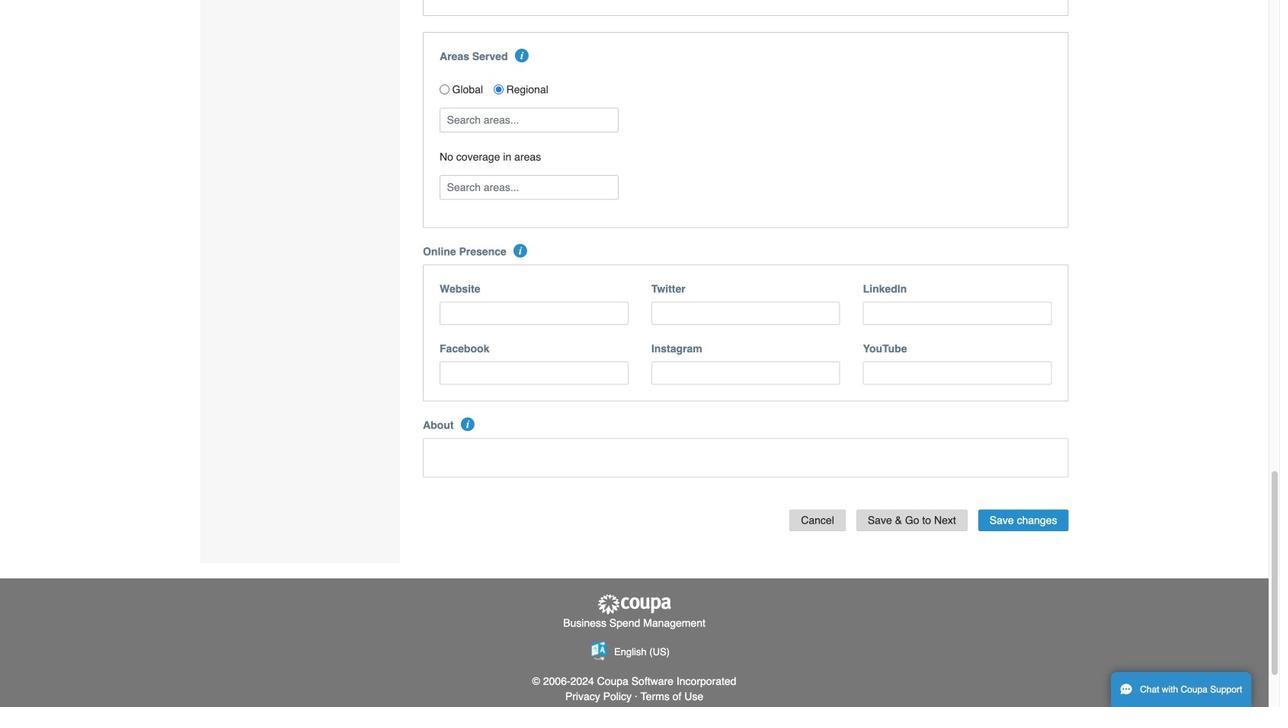 Task type: locate. For each thing, give the bounding box(es) containing it.
1 vertical spatial search areas... text field
[[441, 176, 617, 199]]

0 vertical spatial additional information image
[[515, 49, 529, 62]]

additional information image
[[515, 49, 529, 62], [461, 418, 475, 432]]

None text field
[[440, 302, 629, 325], [651, 302, 840, 325], [423, 438, 1069, 478], [440, 302, 629, 325], [651, 302, 840, 325], [423, 438, 1069, 478]]

None text field
[[863, 302, 1052, 325], [440, 362, 629, 385], [651, 362, 840, 385], [863, 362, 1052, 385], [863, 302, 1052, 325], [440, 362, 629, 385], [651, 362, 840, 385], [863, 362, 1052, 385]]

0 vertical spatial search areas... text field
[[441, 108, 617, 132]]

additional information image
[[514, 244, 527, 258]]

None radio
[[440, 84, 450, 94], [494, 84, 504, 94], [440, 84, 450, 94], [494, 84, 504, 94]]

Search areas... text field
[[441, 108, 617, 132], [441, 176, 617, 199]]

1 vertical spatial additional information image
[[461, 418, 475, 432]]

coupa supplier portal image
[[596, 594, 672, 616]]



Task type: describe. For each thing, give the bounding box(es) containing it.
1 horizontal spatial additional information image
[[515, 49, 529, 62]]

1 search areas... text field from the top
[[441, 108, 617, 132]]

0 horizontal spatial additional information image
[[461, 418, 475, 432]]

2 search areas... text field from the top
[[441, 176, 617, 199]]



Task type: vqa. For each thing, say whether or not it's contained in the screenshot.
3rd Request Participation from the bottom of the page
no



